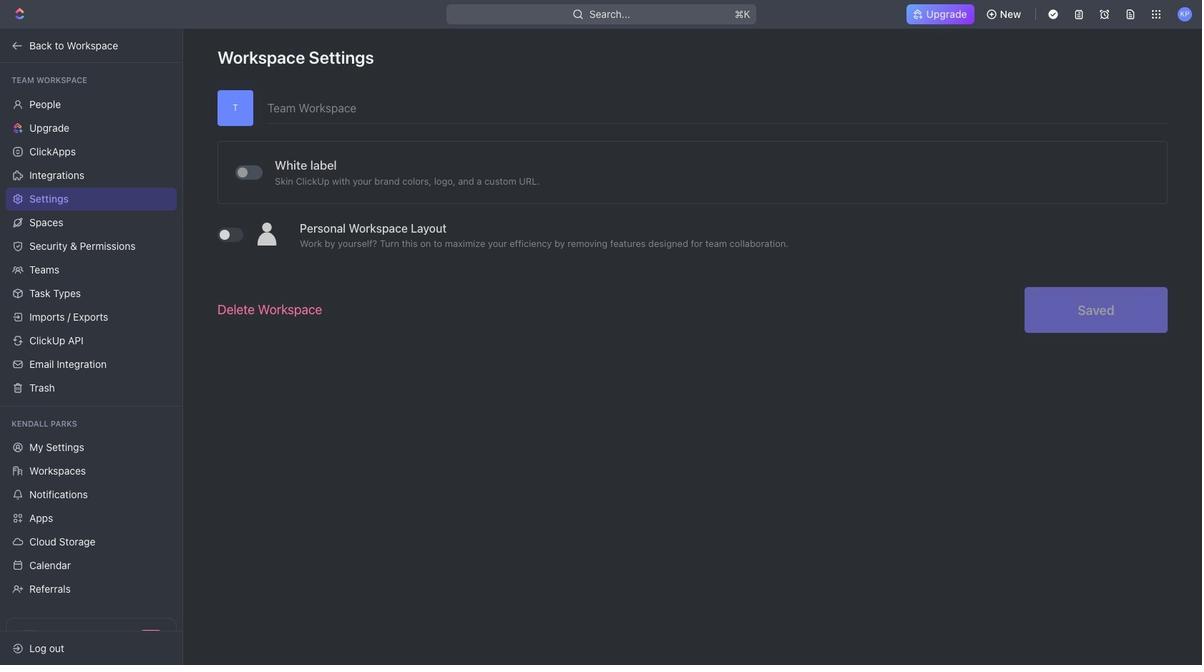 Task type: locate. For each thing, give the bounding box(es) containing it.
Team Na﻿me text field
[[268, 90, 1168, 123]]



Task type: vqa. For each thing, say whether or not it's contained in the screenshot.
to
no



